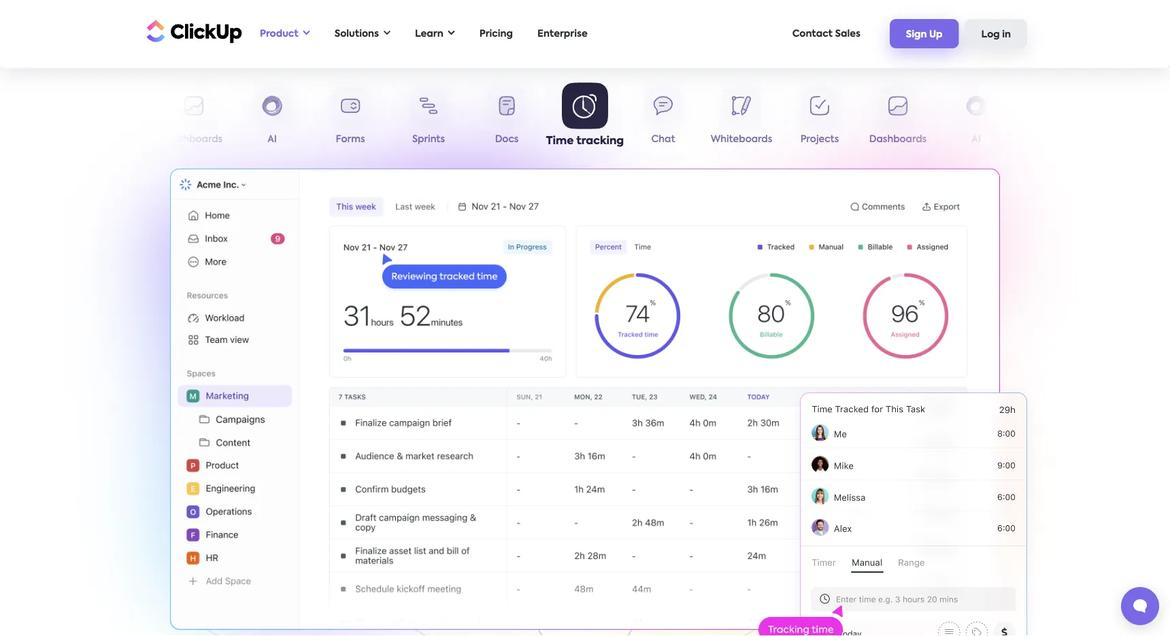Task type: locate. For each thing, give the bounding box(es) containing it.
0 horizontal spatial ai
[[268, 135, 277, 144]]

0 horizontal spatial projects button
[[77, 87, 155, 150]]

0 horizontal spatial projects
[[96, 135, 135, 144]]

1 horizontal spatial ai button
[[938, 87, 1016, 150]]

dashboards
[[165, 135, 223, 144], [870, 135, 927, 144]]

forms button
[[311, 87, 390, 150], [1016, 87, 1094, 150]]

0 horizontal spatial forms button
[[311, 87, 390, 150]]

1 horizontal spatial forms button
[[1016, 87, 1094, 150]]

sprints button
[[390, 87, 468, 150]]

0 horizontal spatial dashboards button
[[155, 87, 233, 150]]

1 horizontal spatial forms
[[1041, 135, 1070, 144]]

time tracking image
[[170, 169, 1001, 630], [756, 377, 1045, 636]]

projects button
[[77, 87, 155, 150], [781, 87, 859, 150]]

2 dashboards from the left
[[870, 135, 927, 144]]

1 horizontal spatial projects button
[[781, 87, 859, 150]]

2 projects from the left
[[801, 135, 840, 144]]

sign
[[907, 30, 928, 39]]

1 horizontal spatial ai
[[972, 135, 981, 144]]

projects
[[96, 135, 135, 144], [801, 135, 840, 144]]

contact sales link
[[786, 20, 868, 48]]

product button
[[253, 20, 317, 48]]

1 horizontal spatial dashboards
[[870, 135, 927, 144]]

solutions
[[335, 29, 379, 38]]

ai
[[268, 135, 277, 144], [972, 135, 981, 144]]

1 ai from the left
[[268, 135, 277, 144]]

clickup image
[[143, 18, 242, 44]]

0 horizontal spatial forms
[[336, 135, 365, 144]]

ai for 2nd ai button from the right
[[268, 135, 277, 144]]

1 horizontal spatial projects
[[801, 135, 840, 144]]

log
[[982, 30, 1001, 39]]

sign up button
[[890, 19, 960, 48]]

1 forms from the left
[[336, 135, 365, 144]]

0 horizontal spatial ai button
[[233, 87, 311, 150]]

1 projects button from the left
[[77, 87, 155, 150]]

1 horizontal spatial dashboards button
[[859, 87, 938, 150]]

whiteboards
[[711, 135, 773, 144]]

1 forms button from the left
[[311, 87, 390, 150]]

2 ai button from the left
[[938, 87, 1016, 150]]

1 projects from the left
[[96, 135, 135, 144]]

pricing
[[480, 29, 513, 38]]

log in link
[[966, 19, 1028, 48]]

in
[[1003, 30, 1012, 39]]

dashboards button
[[155, 87, 233, 150], [859, 87, 938, 150]]

0 horizontal spatial dashboards
[[165, 135, 223, 144]]

log in
[[982, 30, 1012, 39]]

tracking
[[577, 135, 624, 146]]

ai button
[[233, 87, 311, 150], [938, 87, 1016, 150]]

enterprise
[[538, 29, 588, 38]]

2 ai from the left
[[972, 135, 981, 144]]

forms
[[336, 135, 365, 144], [1041, 135, 1070, 144]]



Task type: describe. For each thing, give the bounding box(es) containing it.
2 forms button from the left
[[1016, 87, 1094, 150]]

sales
[[836, 29, 861, 38]]

up
[[930, 30, 943, 39]]

1 ai button from the left
[[233, 87, 311, 150]]

contact sales
[[793, 29, 861, 38]]

docs button
[[468, 87, 546, 150]]

1 dashboards from the left
[[165, 135, 223, 144]]

ai for first ai button from right
[[972, 135, 981, 144]]

time tracking button
[[546, 82, 625, 150]]

contact
[[793, 29, 833, 38]]

time tracking
[[546, 135, 624, 146]]

2 dashboards button from the left
[[859, 87, 938, 150]]

1 dashboards button from the left
[[155, 87, 233, 150]]

solutions button
[[328, 20, 398, 48]]

learn
[[415, 29, 444, 38]]

sign up
[[907, 30, 943, 39]]

product
[[260, 29, 299, 38]]

learn button
[[408, 20, 462, 48]]

2 forms from the left
[[1041, 135, 1070, 144]]

chat
[[652, 135, 676, 144]]

enterprise link
[[531, 20, 595, 48]]

2 projects button from the left
[[781, 87, 859, 150]]

time
[[546, 135, 574, 146]]

chat button
[[625, 87, 703, 150]]

pricing link
[[473, 20, 520, 48]]

sprints
[[413, 135, 445, 144]]

docs
[[495, 135, 519, 144]]

whiteboards button
[[703, 87, 781, 150]]



Task type: vqa. For each thing, say whether or not it's contained in the screenshot.
the rightmost "Forms" button
yes



